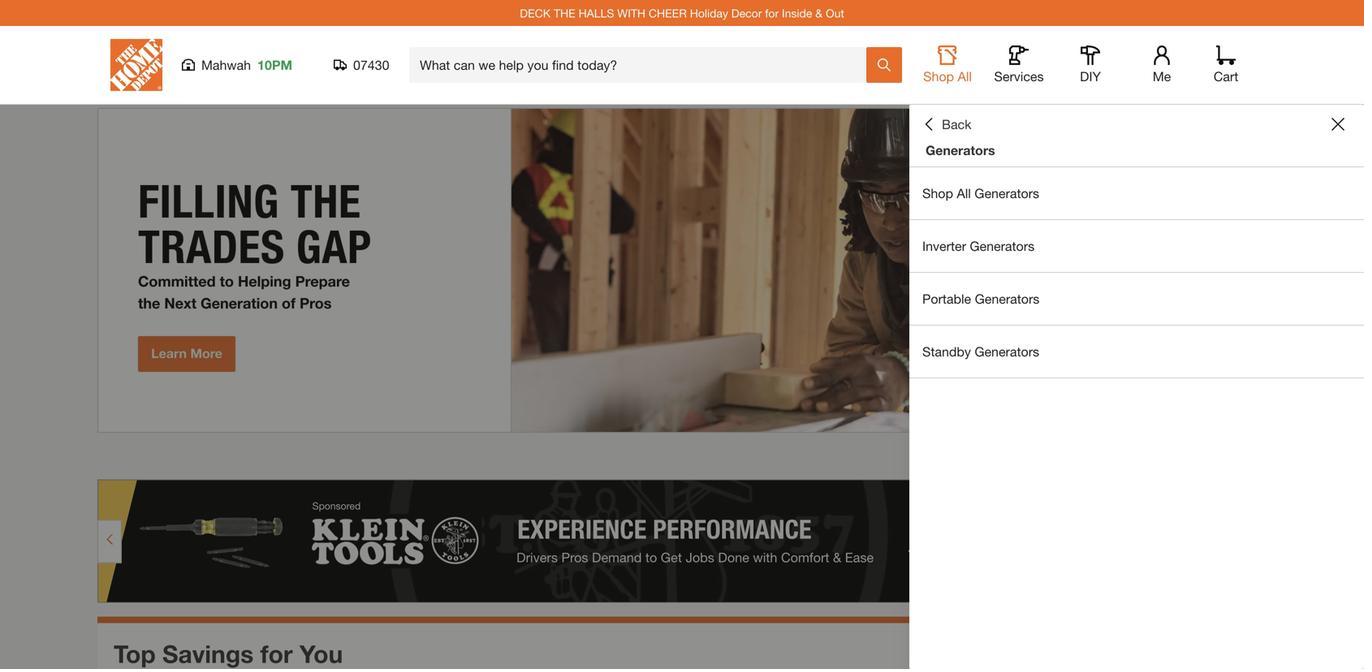 Task type: describe. For each thing, give the bounding box(es) containing it.
mahwah 10pm
[[201, 57, 292, 73]]

&
[[816, 6, 823, 20]]

generators for inverter
[[970, 238, 1035, 254]]

me button
[[1136, 45, 1188, 84]]

image for filling the trades gap committed to helping prepare  the next generation of pros image
[[97, 108, 1267, 433]]

07430
[[353, 57, 389, 73]]

with
[[617, 6, 646, 20]]

shop all button
[[922, 45, 974, 84]]

0 vertical spatial for
[[765, 6, 779, 20]]

all for shop all
[[958, 69, 972, 84]]

inside
[[782, 6, 812, 20]]

services button
[[993, 45, 1045, 84]]

generators for portable
[[975, 291, 1040, 307]]

shop for shop all
[[924, 69, 954, 84]]

menu containing shop all generators
[[910, 167, 1365, 378]]

cart
[[1214, 69, 1239, 84]]

feedback link image
[[1343, 275, 1365, 362]]

drawer close image
[[1332, 118, 1345, 131]]

inverter generators link
[[910, 220, 1365, 272]]

shop for shop all generators
[[923, 186, 953, 201]]

out
[[826, 6, 845, 20]]

back
[[942, 117, 972, 132]]

savings
[[162, 639, 254, 668]]

generators down the back
[[926, 143, 995, 158]]

inverter generators
[[923, 238, 1035, 254]]

generators inside shop all generators link
[[975, 186, 1040, 201]]

standby generators link
[[910, 326, 1365, 378]]

deck the halls with cheer holiday decor for inside & out
[[520, 6, 845, 20]]

top
[[114, 639, 156, 668]]



Task type: vqa. For each thing, say whether or not it's contained in the screenshot.
Portable Generators link
yes



Task type: locate. For each thing, give the bounding box(es) containing it.
1 vertical spatial all
[[957, 186, 971, 201]]

portable
[[923, 291, 972, 307]]

standby
[[923, 344, 971, 359]]

deck
[[520, 6, 551, 20]]

all
[[958, 69, 972, 84], [957, 186, 971, 201]]

generators inside inverter generators link
[[970, 238, 1035, 254]]

holiday
[[690, 6, 728, 20]]

me
[[1153, 69, 1171, 84]]

What can we help you find today? search field
[[420, 48, 866, 82]]

generators up standby generators
[[975, 291, 1040, 307]]

shop up inverter
[[923, 186, 953, 201]]

shop all generators link
[[910, 167, 1365, 219]]

for left inside
[[765, 6, 779, 20]]

deck the halls with cheer holiday decor for inside & out link
[[520, 6, 845, 20]]

shop inside 'menu'
[[923, 186, 953, 201]]

all inside button
[[958, 69, 972, 84]]

generators inside portable generators link
[[975, 291, 1040, 307]]

1 vertical spatial for
[[260, 639, 293, 668]]

top savings for you
[[114, 639, 343, 668]]

back button
[[923, 116, 972, 132]]

services
[[995, 69, 1044, 84]]

all inside 'menu'
[[957, 186, 971, 201]]

07430 button
[[334, 57, 390, 73]]

generators up portable generators
[[970, 238, 1035, 254]]

shop all
[[924, 69, 972, 84]]

for
[[765, 6, 779, 20], [260, 639, 293, 668]]

generators
[[926, 143, 995, 158], [975, 186, 1040, 201], [970, 238, 1035, 254], [975, 291, 1040, 307], [975, 344, 1040, 359]]

all up the back
[[958, 69, 972, 84]]

1 horizontal spatial for
[[765, 6, 779, 20]]

mahwah
[[201, 57, 251, 73]]

inverter
[[923, 238, 966, 254]]

all up inverter generators
[[957, 186, 971, 201]]

1 vertical spatial shop
[[923, 186, 953, 201]]

diy button
[[1065, 45, 1117, 84]]

decor
[[732, 6, 762, 20]]

standby generators
[[923, 344, 1040, 359]]

0 horizontal spatial for
[[260, 639, 293, 668]]

shop all generators
[[923, 186, 1040, 201]]

generators down portable generators
[[975, 344, 1040, 359]]

generators inside standby generators link
[[975, 344, 1040, 359]]

portable generators
[[923, 291, 1040, 307]]

portable generators link
[[910, 273, 1365, 325]]

the
[[554, 6, 576, 20]]

cheer
[[649, 6, 687, 20]]

you
[[300, 639, 343, 668]]

the home depot logo image
[[110, 39, 162, 91]]

shop inside button
[[924, 69, 954, 84]]

menu
[[910, 167, 1365, 378]]

0 vertical spatial shop
[[924, 69, 954, 84]]

10pm
[[258, 57, 292, 73]]

cart link
[[1209, 45, 1244, 84]]

0 vertical spatial all
[[958, 69, 972, 84]]

shop up back button
[[924, 69, 954, 84]]

generators up inverter generators
[[975, 186, 1040, 201]]

for left you
[[260, 639, 293, 668]]

generators for standby
[[975, 344, 1040, 359]]

shop
[[924, 69, 954, 84], [923, 186, 953, 201]]

all for shop all generators
[[957, 186, 971, 201]]

diy
[[1080, 69, 1101, 84]]

halls
[[579, 6, 614, 20]]



